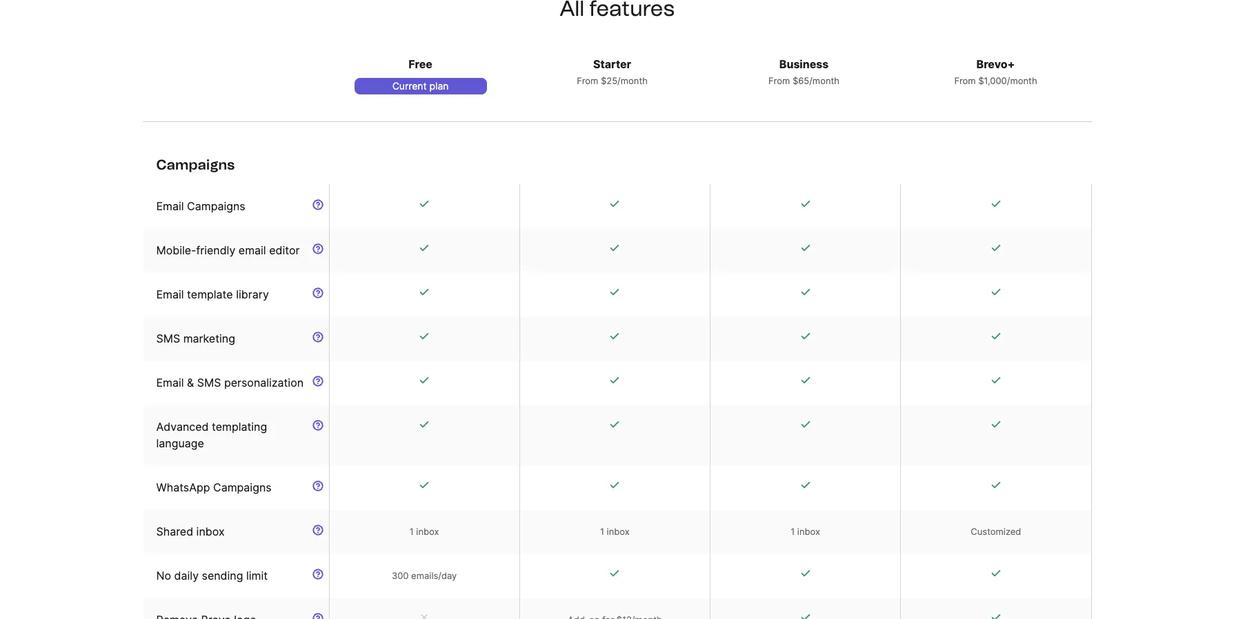 Task type: vqa. For each thing, say whether or not it's contained in the screenshot.
any
no



Task type: locate. For each thing, give the bounding box(es) containing it.
library
[[236, 288, 269, 301]]

campaigns up friendly
[[187, 199, 245, 213]]

no
[[156, 569, 171, 583]]

campaigns
[[156, 157, 235, 173], [187, 199, 245, 213], [213, 481, 272, 495]]

email for email template library
[[156, 288, 184, 301]]

business from $65/ month
[[769, 57, 840, 86]]

template
[[187, 288, 233, 301]]

month inside the business from $65/ month
[[813, 75, 840, 86]]

from inside starter from $25/ month
[[577, 75, 598, 86]]

1 horizontal spatial 1 inbox
[[600, 526, 630, 537]]

month down brevo+ at the right of page
[[1010, 75, 1037, 86]]

0 horizontal spatial from
[[577, 75, 598, 86]]

0 horizontal spatial sms
[[156, 332, 180, 346]]

2 horizontal spatial 1 inbox
[[791, 526, 820, 537]]

mobile-friendly email editor
[[156, 244, 300, 257]]

email left &
[[156, 376, 184, 390]]

starter from $25/ month
[[577, 57, 648, 86]]

email
[[156, 199, 184, 213], [156, 288, 184, 301], [156, 376, 184, 390]]

sms
[[156, 332, 180, 346], [197, 376, 221, 390]]

emails/day
[[411, 571, 457, 582]]

email template library
[[156, 288, 269, 301]]

month inside brevo+ from $1,000/ month
[[1010, 75, 1037, 86]]

month down business
[[813, 75, 840, 86]]

1 email from the top
[[156, 199, 184, 213]]

from
[[577, 75, 598, 86], [769, 75, 790, 86], [954, 75, 976, 86]]

3 from from the left
[[954, 75, 976, 86]]

from for business
[[769, 75, 790, 86]]

email up mobile- on the top left of the page
[[156, 199, 184, 213]]

1 inbox
[[410, 526, 439, 537], [600, 526, 630, 537], [791, 526, 820, 537]]

from left $65/
[[769, 75, 790, 86]]

1 horizontal spatial 1
[[600, 526, 604, 537]]

current plan
[[392, 80, 449, 92]]

2 email from the top
[[156, 288, 184, 301]]

2 horizontal spatial month
[[1010, 75, 1037, 86]]

3 month from the left
[[1010, 75, 1037, 86]]

personalization
[[224, 376, 304, 390]]

2 vertical spatial email
[[156, 376, 184, 390]]

0 horizontal spatial month
[[621, 75, 648, 86]]

whatsapp campaigns
[[156, 481, 272, 495]]

advanced
[[156, 420, 209, 434]]

email for email campaigns
[[156, 199, 184, 213]]

month for business
[[813, 75, 840, 86]]

sms left marketing
[[156, 332, 180, 346]]

2 vertical spatial campaigns
[[213, 481, 272, 495]]

month down starter
[[621, 75, 648, 86]]

1 1 from the left
[[410, 526, 414, 537]]

1 horizontal spatial sms
[[197, 376, 221, 390]]

2 from from the left
[[769, 75, 790, 86]]

month inside starter from $25/ month
[[621, 75, 648, 86]]

1 from from the left
[[577, 75, 598, 86]]

plan
[[429, 80, 449, 92]]

business
[[779, 57, 829, 71]]

email left template
[[156, 288, 184, 301]]

3 email from the top
[[156, 376, 184, 390]]

2 month from the left
[[813, 75, 840, 86]]

1 1 inbox from the left
[[410, 526, 439, 537]]

month for starter
[[621, 75, 648, 86]]

2 horizontal spatial from
[[954, 75, 976, 86]]

editor
[[269, 244, 300, 257]]

$25/
[[601, 75, 621, 86]]

1 month from the left
[[621, 75, 648, 86]]

inbox
[[196, 525, 225, 539], [416, 526, 439, 537], [607, 526, 630, 537], [797, 526, 820, 537]]

1 vertical spatial campaigns
[[187, 199, 245, 213]]

1 horizontal spatial from
[[769, 75, 790, 86]]

2 horizontal spatial 1
[[791, 526, 795, 537]]

marketing
[[183, 332, 235, 346]]

campaigns up the email campaigns
[[156, 157, 235, 173]]

3 1 from the left
[[791, 526, 795, 537]]

free
[[409, 57, 432, 71]]

month
[[621, 75, 648, 86], [813, 75, 840, 86], [1010, 75, 1037, 86]]

1
[[410, 526, 414, 537], [600, 526, 604, 537], [791, 526, 795, 537]]

campaigns right whatsapp
[[213, 481, 272, 495]]

sending
[[202, 569, 243, 583]]

300
[[392, 571, 409, 582]]

300 emails/day
[[392, 571, 457, 582]]

1 horizontal spatial month
[[813, 75, 840, 86]]

limit
[[246, 569, 268, 583]]

0 horizontal spatial 1
[[410, 526, 414, 537]]

from inside brevo+ from $1,000/ month
[[954, 75, 976, 86]]

0 vertical spatial email
[[156, 199, 184, 213]]

0 horizontal spatial 1 inbox
[[410, 526, 439, 537]]

from left "$25/"
[[577, 75, 598, 86]]

no daily sending limit
[[156, 569, 268, 583]]

from left $1,000/
[[954, 75, 976, 86]]

sms right &
[[197, 376, 221, 390]]

1 vertical spatial email
[[156, 288, 184, 301]]

from inside the business from $65/ month
[[769, 75, 790, 86]]

&
[[187, 376, 194, 390]]

0 vertical spatial sms
[[156, 332, 180, 346]]

customized
[[971, 526, 1021, 537]]



Task type: describe. For each thing, give the bounding box(es) containing it.
2 1 inbox from the left
[[600, 526, 630, 537]]

shared inbox
[[156, 525, 225, 539]]

email & sms personalization
[[156, 376, 304, 390]]

email for email & sms personalization
[[156, 376, 184, 390]]

1 vertical spatial sms
[[197, 376, 221, 390]]

2 1 from the left
[[600, 526, 604, 537]]

current
[[392, 80, 427, 92]]

email
[[239, 244, 266, 257]]

friendly
[[196, 244, 235, 257]]

brevo+
[[977, 57, 1015, 71]]

whatsapp
[[156, 481, 210, 495]]

campaigns for email
[[187, 199, 245, 213]]

sms marketing
[[156, 332, 235, 346]]

$65/
[[793, 75, 813, 86]]

from for starter
[[577, 75, 598, 86]]

0 vertical spatial campaigns
[[156, 157, 235, 173]]

brevo+ from $1,000/ month
[[954, 57, 1037, 86]]

campaigns for whatsapp
[[213, 481, 272, 495]]

daily
[[174, 569, 199, 583]]

from for brevo+
[[954, 75, 976, 86]]

mobile-
[[156, 244, 196, 257]]

month for brevo+
[[1010, 75, 1037, 86]]

advanced templating language
[[156, 420, 267, 450]]

3 1 inbox from the left
[[791, 526, 820, 537]]

$1,000/
[[978, 75, 1010, 86]]

language
[[156, 437, 204, 450]]

templating
[[212, 420, 267, 434]]

shared
[[156, 525, 193, 539]]

email campaigns
[[156, 199, 245, 213]]

starter
[[593, 57, 631, 71]]



